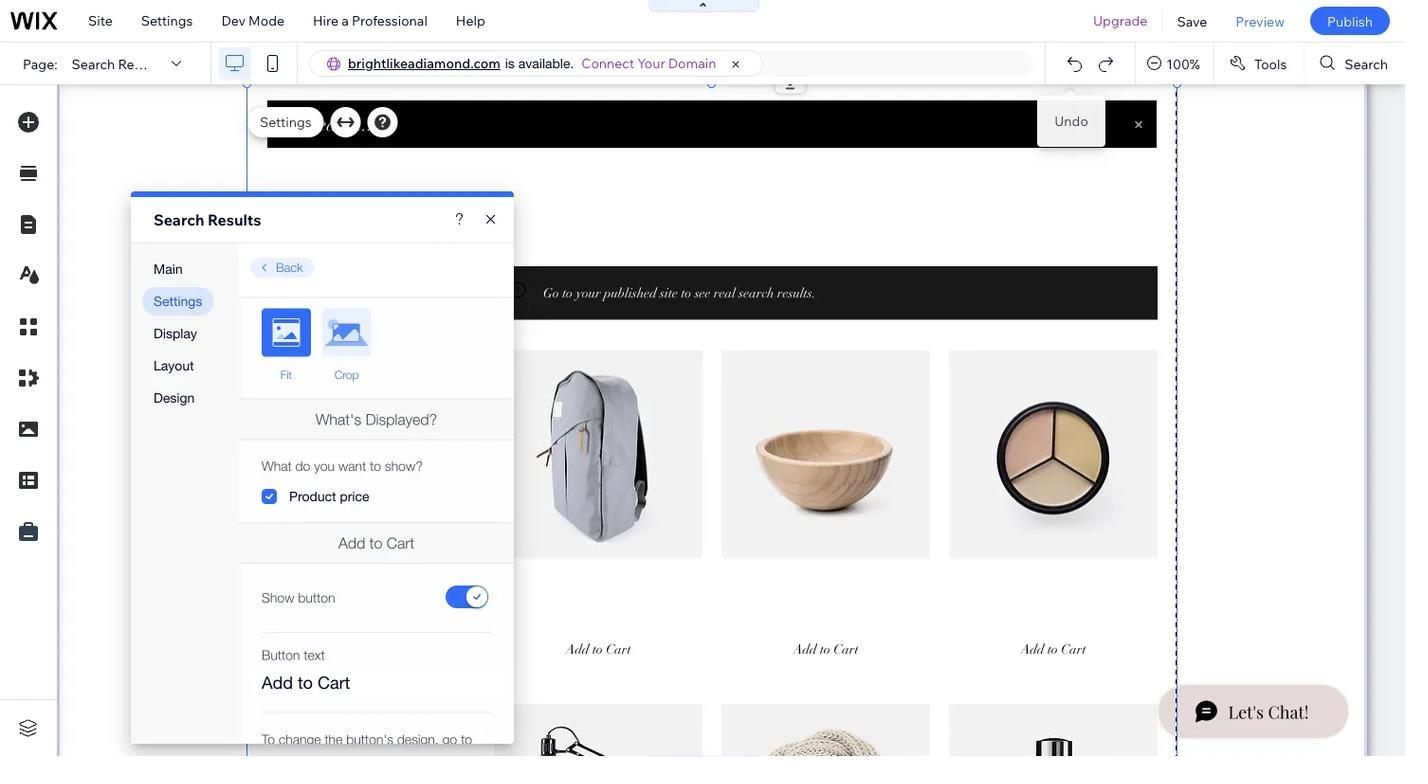 Task type: locate. For each thing, give the bounding box(es) containing it.
upgrade
[[1093, 12, 1148, 29]]

0 horizontal spatial settings
[[141, 12, 193, 29]]

search inside button
[[1345, 55, 1388, 72]]

professional
[[352, 12, 427, 29]]

0 vertical spatial results
[[118, 55, 163, 72]]

available.
[[518, 55, 574, 71]]

site
[[88, 12, 113, 29]]

hire a professional
[[313, 12, 427, 29]]

your
[[637, 55, 665, 72]]

1 vertical spatial results
[[208, 210, 261, 229]]

100% button
[[1136, 43, 1213, 84]]

search
[[72, 55, 115, 72], [1345, 55, 1388, 72], [154, 210, 204, 229]]

a
[[342, 12, 349, 29]]

settings
[[141, 12, 193, 29], [260, 114, 312, 130]]

hire
[[313, 12, 339, 29]]

help
[[456, 12, 485, 29]]

tools
[[1254, 55, 1287, 72]]

brightlikeadiamond.com
[[348, 55, 500, 72]]

1 horizontal spatial results
[[208, 210, 261, 229]]

search results
[[72, 55, 163, 72], [154, 210, 261, 229]]

save
[[1177, 13, 1207, 29]]

publish
[[1327, 13, 1373, 29]]

1 vertical spatial search results
[[154, 210, 261, 229]]

1 horizontal spatial settings
[[260, 114, 312, 130]]

results
[[118, 55, 163, 72], [208, 210, 261, 229]]

dev mode
[[221, 12, 284, 29]]

2 horizontal spatial search
[[1345, 55, 1388, 72]]



Task type: vqa. For each thing, say whether or not it's contained in the screenshot.
the right the Settings
yes



Task type: describe. For each thing, give the bounding box(es) containing it.
tools button
[[1214, 43, 1304, 84]]

is available. connect your domain
[[505, 55, 716, 72]]

connect
[[581, 55, 634, 72]]

0 vertical spatial settings
[[141, 12, 193, 29]]

1 horizontal spatial search
[[154, 210, 204, 229]]

mode
[[249, 12, 284, 29]]

100%
[[1166, 55, 1200, 72]]

0 vertical spatial search results
[[72, 55, 163, 72]]

domain
[[668, 55, 716, 72]]

0 horizontal spatial results
[[118, 55, 163, 72]]

0 horizontal spatial search
[[72, 55, 115, 72]]

is
[[505, 55, 515, 71]]

preview
[[1236, 13, 1285, 29]]

save button
[[1163, 0, 1221, 42]]

1 vertical spatial settings
[[260, 114, 312, 130]]

search button
[[1305, 43, 1405, 84]]

undo
[[1054, 113, 1088, 129]]

publish button
[[1310, 7, 1390, 35]]

preview button
[[1221, 0, 1299, 42]]

dev
[[221, 12, 246, 29]]



